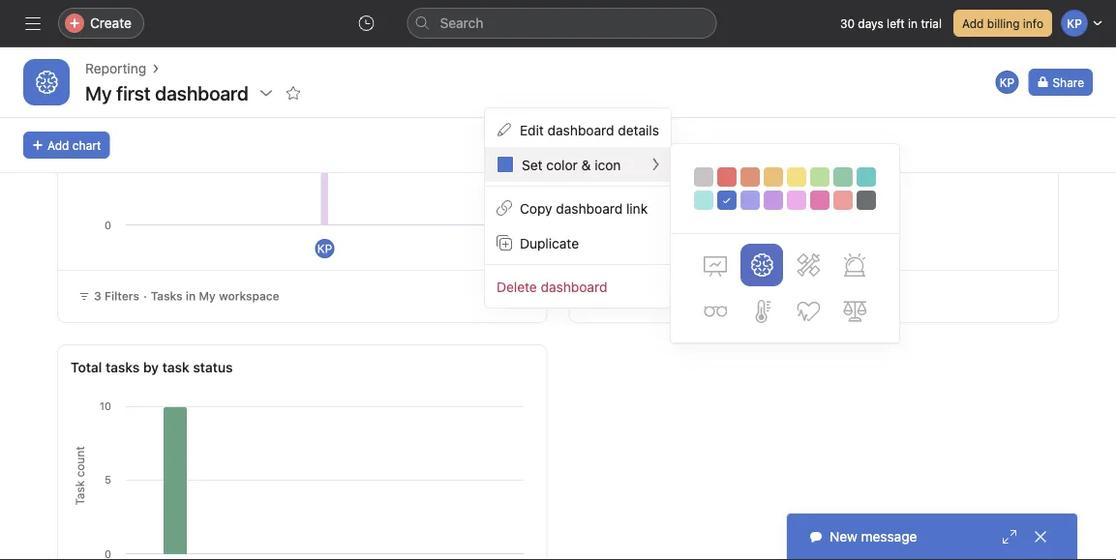 Task type: describe. For each thing, give the bounding box(es) containing it.
search list box
[[407, 8, 717, 39]]

&
[[582, 157, 591, 173]]

1 vertical spatial kp
[[317, 242, 332, 256]]

tasks
[[151, 290, 183, 303]]

delete dashboard link
[[485, 269, 671, 304]]

details
[[618, 122, 660, 138]]

30
[[841, 16, 855, 30]]

no filters
[[606, 290, 660, 303]]

projects in my workspace
[[671, 290, 814, 303]]

health image
[[797, 300, 820, 323]]

kp inside "button"
[[1000, 76, 1015, 89]]

set color & icon
[[522, 157, 621, 173]]

workspace for tasks in my workspace
[[219, 290, 279, 303]]

balance image
[[844, 300, 867, 323]]

3
[[94, 290, 101, 303]]

brain image
[[35, 71, 58, 94]]

add for add billing info
[[963, 16, 984, 30]]

duplicate
[[520, 235, 579, 251]]

history image
[[359, 15, 374, 31]]

by
[[143, 360, 159, 376]]

my for 3
[[199, 290, 216, 303]]

tasks in my workspace
[[151, 290, 279, 303]]

report image
[[704, 254, 727, 277]]

task status
[[162, 360, 233, 376]]

search button
[[407, 8, 717, 39]]

30 days left in trial
[[841, 16, 942, 30]]

edit dashboard details link
[[485, 112, 671, 147]]

satellite image
[[797, 254, 820, 277]]

left
[[887, 16, 905, 30]]

search
[[440, 15, 484, 31]]

edit
[[520, 122, 544, 138]]

dashboard for details
[[548, 122, 615, 138]]

color
[[547, 157, 578, 173]]

in for tasks in my workspace
[[186, 290, 196, 303]]

icon
[[595, 157, 621, 173]]

edit dashboard details
[[520, 122, 660, 138]]

duplicate link
[[485, 226, 671, 261]]

my for no
[[733, 290, 750, 303]]

tasks
[[106, 360, 140, 376]]

my first dashboard
[[85, 81, 249, 104]]

total
[[71, 360, 102, 376]]



Task type: vqa. For each thing, say whether or not it's contained in the screenshot.
GOALS LINK
no



Task type: locate. For each thing, give the bounding box(es) containing it.
projects
[[671, 290, 717, 303]]

filters right 3
[[105, 290, 139, 303]]

0 vertical spatial kp
[[1000, 76, 1015, 89]]

dashboard for link
[[556, 200, 623, 216]]

0 horizontal spatial filters
[[105, 290, 139, 303]]

my right tasks
[[199, 290, 216, 303]]

0 vertical spatial dashboard
[[548, 122, 615, 138]]

1 workspace from the left
[[219, 290, 279, 303]]

workspace
[[219, 290, 279, 303], [753, 290, 814, 303]]

2 horizontal spatial in
[[909, 16, 918, 30]]

filters for 3 filters
[[105, 290, 139, 303]]

kp button
[[994, 69, 1021, 96]]

create button
[[58, 8, 144, 39]]

2 filters from the left
[[625, 290, 660, 303]]

new message
[[830, 529, 918, 545]]

add to starred image
[[286, 85, 301, 101]]

1 horizontal spatial add
[[963, 16, 984, 30]]

in right projects
[[720, 290, 730, 303]]

close image
[[1033, 530, 1049, 545]]

days
[[858, 16, 884, 30]]

dashboard up duplicate link
[[556, 200, 623, 216]]

add
[[963, 16, 984, 30], [47, 138, 69, 152]]

filters right the no
[[625, 290, 660, 303]]

create
[[90, 15, 132, 31]]

delete
[[497, 279, 537, 295]]

0 horizontal spatial my
[[85, 81, 112, 104]]

1 horizontal spatial in
[[720, 290, 730, 303]]

0 horizontal spatial add
[[47, 138, 69, 152]]

temperature image
[[751, 300, 774, 323]]

delete dashboard
[[497, 279, 608, 295]]

copy dashboard link
[[520, 200, 648, 216]]

in right tasks
[[186, 290, 196, 303]]

expand new message image
[[1002, 530, 1018, 545]]

add for add chart
[[47, 138, 69, 152]]

link
[[627, 200, 648, 216]]

share
[[1053, 76, 1085, 89]]

1 vertical spatial dashboard
[[556, 200, 623, 216]]

dashboard down duplicate link
[[541, 279, 608, 295]]

crystal ball image
[[844, 254, 867, 277]]

info
[[1024, 16, 1044, 30]]

show options image
[[258, 85, 274, 101]]

my
[[85, 81, 112, 104], [199, 290, 216, 303], [733, 290, 750, 303]]

1 filters from the left
[[105, 290, 139, 303]]

kp
[[1000, 76, 1015, 89], [317, 242, 332, 256]]

0 horizontal spatial workspace
[[219, 290, 279, 303]]

set
[[522, 157, 543, 173]]

2 workspace from the left
[[753, 290, 814, 303]]

0 horizontal spatial kp
[[317, 242, 332, 256]]

0 vertical spatial add
[[963, 16, 984, 30]]

my left temperature image
[[733, 290, 750, 303]]

share button
[[1029, 69, 1093, 96]]

in
[[909, 16, 918, 30], [186, 290, 196, 303], [720, 290, 730, 303]]

copy
[[520, 200, 553, 216]]

1 horizontal spatial my
[[199, 290, 216, 303]]

workspace right tasks
[[219, 290, 279, 303]]

first dashboard
[[116, 81, 249, 104]]

add chart button
[[23, 132, 110, 159]]

no
[[606, 290, 622, 303]]

add chart
[[47, 138, 101, 152]]

1 horizontal spatial kp
[[1000, 76, 1015, 89]]

glasses image
[[704, 300, 727, 323]]

chart
[[72, 138, 101, 152]]

reporting link
[[85, 58, 146, 79]]

add left billing
[[963, 16, 984, 30]]

my down the reporting link
[[85, 81, 112, 104]]

billing
[[988, 16, 1020, 30]]

1 horizontal spatial filters
[[625, 290, 660, 303]]

3 filters
[[94, 290, 139, 303]]

add left chart
[[47, 138, 69, 152]]

in right left at top right
[[909, 16, 918, 30]]

set color & icon link
[[485, 147, 671, 182]]

in for projects in my workspace
[[720, 290, 730, 303]]

2 vertical spatial dashboard
[[541, 279, 608, 295]]

add billing info
[[963, 16, 1044, 30]]

total tasks by task status
[[71, 360, 233, 376]]

trial
[[921, 16, 942, 30]]

1 horizontal spatial workspace
[[753, 290, 814, 303]]

brain image
[[751, 254, 774, 277]]

1 vertical spatial add
[[47, 138, 69, 152]]

workspace for projects in my workspace
[[753, 290, 814, 303]]

filters for no filters
[[625, 290, 660, 303]]

expand sidebar image
[[25, 15, 41, 31]]

dashboard up set color & icon link
[[548, 122, 615, 138]]

filters
[[105, 290, 139, 303], [625, 290, 660, 303]]

2 horizontal spatial my
[[733, 290, 750, 303]]

0 horizontal spatial in
[[186, 290, 196, 303]]

reporting
[[85, 61, 146, 77]]

dashboard
[[548, 122, 615, 138], [556, 200, 623, 216], [541, 279, 608, 295]]

copy dashboard link link
[[485, 191, 671, 226]]

workspace down brain icon
[[753, 290, 814, 303]]

add billing info button
[[954, 10, 1053, 37]]



